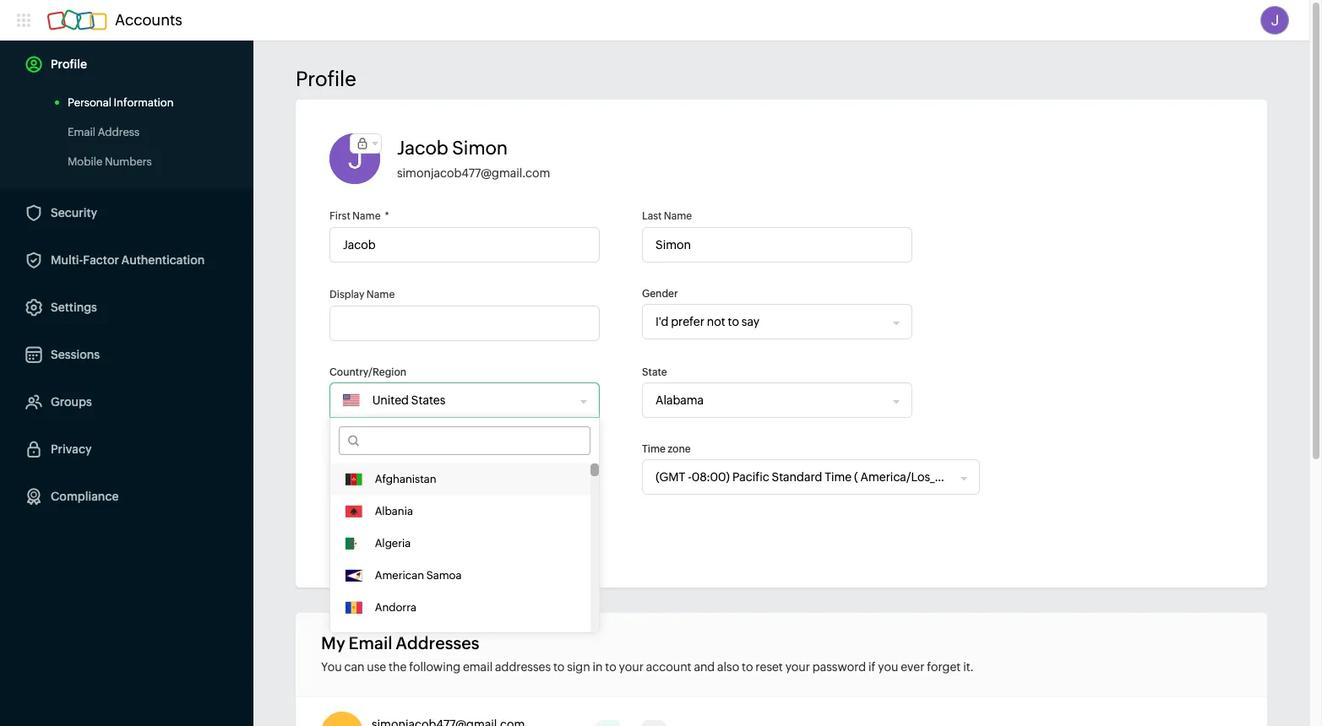 Task type: describe. For each thing, give the bounding box(es) containing it.
my email addresses you can use the following email addresses to sign in to your account and also to reset your password if you ever forget it.
[[321, 634, 974, 674]]

multi-factor authentication
[[51, 253, 205, 267]]

address
[[98, 126, 140, 139]]

reset
[[756, 661, 783, 674]]

in
[[593, 661, 603, 674]]

password
[[813, 661, 866, 674]]

andorra
[[375, 602, 417, 614]]

2 your from the left
[[785, 661, 810, 674]]

email inside the my email addresses you can use the following email addresses to sign in to your account and also to reset your password if you ever forget it.
[[349, 634, 392, 653]]

gender
[[642, 288, 678, 300]]

language
[[330, 444, 377, 455]]

forget
[[927, 661, 961, 674]]

display name
[[330, 289, 395, 301]]

save
[[358, 531, 385, 544]]

compliance
[[51, 490, 119, 504]]

last
[[642, 210, 662, 222]]

factor
[[83, 253, 119, 267]]

sessions
[[51, 348, 100, 362]]

the
[[389, 661, 407, 674]]

first
[[330, 210, 350, 222]]

first name *
[[330, 210, 389, 222]]

algeria
[[375, 537, 411, 550]]

simon
[[452, 138, 508, 159]]

groups
[[51, 395, 92, 409]]

use
[[367, 661, 386, 674]]

information
[[114, 96, 174, 109]]

time zone
[[642, 444, 691, 455]]

you
[[321, 661, 342, 674]]

mobile
[[68, 155, 102, 168]]

american
[[375, 569, 424, 582]]

it.
[[963, 661, 974, 674]]

zone
[[668, 444, 691, 455]]

mobile numbers
[[68, 155, 152, 168]]

and
[[694, 661, 715, 674]]

name for display
[[367, 289, 395, 301]]

albania
[[375, 505, 413, 518]]

display
[[330, 289, 365, 301]]



Task type: locate. For each thing, give the bounding box(es) containing it.
can
[[344, 661, 364, 674]]

1 horizontal spatial your
[[785, 661, 810, 674]]

your right in
[[619, 661, 644, 674]]

1 horizontal spatial profile
[[296, 68, 356, 90]]

samoa
[[426, 569, 462, 582]]

0 horizontal spatial to
[[553, 661, 565, 674]]

jacob
[[397, 138, 448, 159]]

1 your from the left
[[619, 661, 644, 674]]

0 horizontal spatial profile
[[51, 57, 87, 71]]

multi-
[[51, 253, 83, 267]]

0 horizontal spatial email
[[68, 126, 95, 139]]

save button
[[330, 520, 414, 554]]

you
[[878, 661, 898, 674]]

name right last
[[664, 210, 692, 222]]

1 vertical spatial email
[[349, 634, 392, 653]]

american samoa
[[375, 569, 462, 582]]

profile up "mprivacy" icon
[[296, 68, 356, 90]]

email up mobile
[[68, 126, 95, 139]]

your
[[619, 661, 644, 674], [785, 661, 810, 674]]

name right display
[[367, 289, 395, 301]]

Search... field
[[359, 428, 590, 455]]

account
[[646, 661, 692, 674]]

3 to from the left
[[742, 661, 753, 674]]

to
[[553, 661, 565, 674], [605, 661, 617, 674], [742, 661, 753, 674]]

afghanistan
[[375, 473, 436, 486]]

last name
[[642, 210, 692, 222]]

personal information
[[68, 96, 174, 109]]

2 horizontal spatial to
[[742, 661, 753, 674]]

0 vertical spatial email
[[68, 126, 95, 139]]

ever
[[901, 661, 925, 674]]

accounts
[[115, 11, 182, 29]]

None field
[[643, 305, 894, 339], [360, 384, 575, 417], [643, 384, 894, 417], [330, 460, 581, 494], [643, 460, 961, 494], [643, 305, 894, 339], [360, 384, 575, 417], [643, 384, 894, 417], [330, 460, 581, 494], [643, 460, 961, 494]]

email
[[463, 661, 493, 674]]

1 to from the left
[[553, 661, 565, 674]]

profile up personal
[[51, 57, 87, 71]]

addresses
[[495, 661, 551, 674]]

email
[[68, 126, 95, 139], [349, 634, 392, 653]]

to right also
[[742, 661, 753, 674]]

None text field
[[330, 227, 600, 263], [330, 306, 600, 341], [330, 227, 600, 263], [330, 306, 600, 341]]

state
[[642, 367, 667, 379]]

to left sign
[[553, 661, 565, 674]]

name left *
[[352, 210, 381, 222]]

time
[[642, 444, 666, 455]]

name for first
[[352, 210, 381, 222]]

sign
[[567, 661, 590, 674]]

personal
[[68, 96, 111, 109]]

authentication
[[121, 253, 205, 267]]

name for last
[[664, 210, 692, 222]]

2 to from the left
[[605, 661, 617, 674]]

to right in
[[605, 661, 617, 674]]

email up the use
[[349, 634, 392, 653]]

jacob simon simonjacob477@gmail.com
[[397, 138, 550, 180]]

settings
[[51, 301, 97, 314]]

simonjacob477@gmail.com
[[397, 166, 550, 180]]

numbers
[[105, 155, 152, 168]]

email address
[[68, 126, 140, 139]]

also
[[717, 661, 739, 674]]

1 horizontal spatial to
[[605, 661, 617, 674]]

1 horizontal spatial email
[[349, 634, 392, 653]]

your right 'reset'
[[785, 661, 810, 674]]

if
[[869, 661, 876, 674]]

security
[[51, 206, 97, 220]]

following
[[409, 661, 460, 674]]

*
[[385, 210, 389, 222]]

addresses
[[396, 634, 479, 653]]

0 horizontal spatial your
[[619, 661, 644, 674]]

my
[[321, 634, 345, 653]]

privacy
[[51, 443, 92, 456]]

mprivacy image
[[351, 134, 374, 153]]

None text field
[[642, 227, 912, 263]]

name
[[352, 210, 381, 222], [664, 210, 692, 222], [367, 289, 395, 301]]

profile
[[51, 57, 87, 71], [296, 68, 356, 90]]

country/region
[[330, 367, 407, 379]]



Task type: vqa. For each thing, say whether or not it's contained in the screenshot.
New
no



